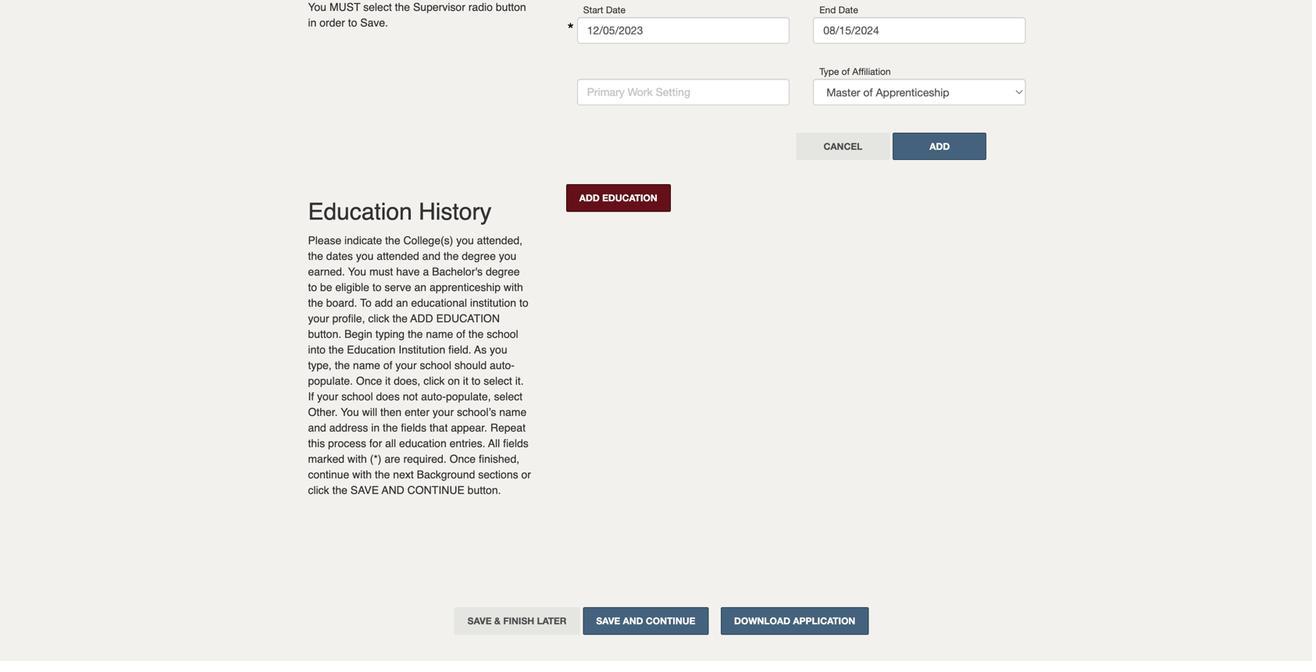 Task type: locate. For each thing, give the bounding box(es) containing it.
select down it.
[[494, 391, 523, 403]]

populate,
[[446, 391, 491, 403]]

an
[[414, 281, 427, 294], [396, 297, 408, 309]]

0 vertical spatial degree
[[462, 250, 496, 263]]

school up the as
[[487, 328, 518, 341]]

you down indicate
[[356, 250, 374, 263]]

fields down 'repeat'
[[503, 438, 529, 450]]

once up does
[[356, 375, 382, 388]]

the
[[385, 234, 401, 247], [308, 250, 323, 263], [444, 250, 459, 263], [308, 297, 323, 309], [393, 313, 408, 325], [408, 328, 423, 341], [469, 328, 484, 341], [329, 344, 344, 356], [335, 359, 350, 372], [383, 422, 398, 434], [375, 469, 390, 481], [332, 484, 348, 497]]

2 horizontal spatial name
[[499, 406, 527, 419]]

serve
[[385, 281, 411, 294]]

fields
[[401, 422, 427, 434], [503, 438, 529, 450]]

click
[[368, 313, 390, 325], [424, 375, 445, 388], [308, 484, 329, 497]]

0 vertical spatial once
[[356, 375, 382, 388]]

None button
[[796, 133, 890, 160], [893, 133, 987, 160], [566, 184, 671, 212], [454, 608, 580, 635], [583, 608, 709, 635], [796, 133, 890, 160], [893, 133, 987, 160], [566, 184, 671, 212], [454, 608, 580, 635], [583, 608, 709, 635]]

0 vertical spatial button.
[[308, 328, 342, 341]]

0 horizontal spatial date
[[606, 4, 626, 15]]

type of affiliation
[[820, 66, 891, 77]]

school up will
[[342, 391, 373, 403]]

of up does
[[383, 359, 393, 372]]

school's
[[457, 406, 496, 419]]

process
[[328, 438, 366, 450]]

it up does
[[385, 375, 391, 388]]

button.
[[308, 328, 342, 341], [468, 484, 501, 497]]

degree
[[462, 250, 496, 263], [486, 266, 520, 278]]

college(s)
[[404, 234, 453, 247]]

your down populate.
[[317, 391, 338, 403]]

affiliation
[[853, 66, 891, 77]]

2 vertical spatial school
[[342, 391, 373, 403]]

0 vertical spatial of
[[842, 66, 850, 77]]

you up eligible
[[348, 266, 366, 278]]

name up 'repeat'
[[499, 406, 527, 419]]

it right on
[[463, 375, 469, 388]]

application
[[793, 616, 856, 627]]

0 vertical spatial you
[[348, 266, 366, 278]]

with up the institution
[[504, 281, 523, 294]]

Primary Work Setting text field
[[577, 79, 790, 105]]

as
[[474, 344, 487, 356]]

the up the bachelor's
[[444, 250, 459, 263]]

2 vertical spatial with
[[352, 469, 372, 481]]

select
[[484, 375, 512, 388], [494, 391, 523, 403]]

name
[[426, 328, 453, 341], [353, 359, 380, 372], [499, 406, 527, 419]]

1 vertical spatial of
[[456, 328, 466, 341]]

0 horizontal spatial once
[[356, 375, 382, 388]]

1 vertical spatial once
[[450, 453, 476, 466]]

auto-
[[490, 359, 515, 372], [421, 391, 446, 403]]

0 vertical spatial click
[[368, 313, 390, 325]]

auto- up 'enter'
[[421, 391, 446, 403]]

0 horizontal spatial an
[[396, 297, 408, 309]]

end
[[820, 4, 836, 15]]

all
[[385, 438, 396, 450]]

into
[[308, 344, 326, 356]]

1 it from the left
[[385, 375, 391, 388]]

1 horizontal spatial once
[[450, 453, 476, 466]]

an down a
[[414, 281, 427, 294]]

0 horizontal spatial button.
[[308, 328, 342, 341]]

1 horizontal spatial it
[[463, 375, 469, 388]]

the down be
[[308, 297, 323, 309]]

1 vertical spatial school
[[420, 359, 452, 372]]

0 vertical spatial select
[[484, 375, 512, 388]]

1 vertical spatial button.
[[468, 484, 501, 497]]

save
[[351, 484, 379, 497]]

add
[[375, 297, 393, 309]]

Start Date text field
[[577, 17, 790, 44]]

a
[[423, 266, 429, 278]]

button. down sections on the bottom of the page
[[468, 484, 501, 497]]

institution
[[399, 344, 446, 356]]

it
[[385, 375, 391, 388], [463, 375, 469, 388]]

does
[[376, 391, 400, 403]]

2 horizontal spatial school
[[487, 328, 518, 341]]

start
[[583, 4, 604, 15]]

1 vertical spatial name
[[353, 359, 380, 372]]

education
[[399, 438, 447, 450]]

enter
[[405, 406, 430, 419]]

1 vertical spatial and
[[308, 422, 326, 434]]

must
[[370, 266, 393, 278]]

to down must
[[373, 281, 382, 294]]

then
[[380, 406, 402, 419]]

attended,
[[477, 234, 523, 247]]

you
[[348, 266, 366, 278], [341, 406, 359, 419]]

1 horizontal spatial school
[[420, 359, 452, 372]]

start date
[[583, 4, 626, 15]]

education up indicate
[[308, 199, 412, 226]]

your
[[308, 313, 329, 325], [396, 359, 417, 372], [317, 391, 338, 403], [433, 406, 454, 419]]

fields down 'enter'
[[401, 422, 427, 434]]

on
[[448, 375, 460, 388]]

attended
[[377, 250, 419, 263]]

this
[[308, 438, 325, 450]]

of
[[842, 66, 850, 77], [456, 328, 466, 341], [383, 359, 393, 372]]

does,
[[394, 375, 421, 388]]

education down the begin
[[347, 344, 396, 356]]

1 vertical spatial an
[[396, 297, 408, 309]]

0 vertical spatial education
[[308, 199, 412, 226]]

select left it.
[[484, 375, 512, 388]]

the up the as
[[469, 328, 484, 341]]

the up attended
[[385, 234, 401, 247]]

1 horizontal spatial and
[[422, 250, 441, 263]]

address
[[329, 422, 368, 434]]

name up institution
[[426, 328, 453, 341]]

1 horizontal spatial of
[[456, 328, 466, 341]]

eligible
[[335, 281, 369, 294]]

add
[[411, 313, 433, 325]]

1 horizontal spatial button.
[[468, 484, 501, 497]]

please
[[308, 234, 342, 247]]

indicate
[[345, 234, 382, 247]]

of up field.
[[456, 328, 466, 341]]

with up save
[[352, 469, 372, 481]]

appear.
[[451, 422, 487, 434]]

repeat
[[491, 422, 526, 434]]

2 date from the left
[[839, 4, 858, 15]]

0 horizontal spatial school
[[342, 391, 373, 403]]

and up this
[[308, 422, 326, 434]]

your up does,
[[396, 359, 417, 372]]

date for end date
[[839, 4, 858, 15]]

of right type
[[842, 66, 850, 77]]

1 vertical spatial click
[[424, 375, 445, 388]]

click down continue
[[308, 484, 329, 497]]

0 vertical spatial and
[[422, 250, 441, 263]]

school down institution
[[420, 359, 452, 372]]

1 vertical spatial select
[[494, 391, 523, 403]]

you up address
[[341, 406, 359, 419]]

1 horizontal spatial auto-
[[490, 359, 515, 372]]

an down serve
[[396, 297, 408, 309]]

0 horizontal spatial click
[[308, 484, 329, 497]]

0 horizontal spatial it
[[385, 375, 391, 388]]

to left be
[[308, 281, 317, 294]]

and
[[382, 484, 405, 497]]

End Date text field
[[813, 17, 1026, 44]]

1 vertical spatial degree
[[486, 266, 520, 278]]

auto- right should
[[490, 359, 515, 372]]

the down add
[[408, 328, 423, 341]]

0 vertical spatial fields
[[401, 422, 427, 434]]

begin
[[345, 328, 373, 341]]

once down entries.
[[450, 453, 476, 466]]

the down (*)
[[375, 469, 390, 481]]

with
[[504, 281, 523, 294], [348, 453, 367, 466], [352, 469, 372, 481]]

0 horizontal spatial fields
[[401, 422, 427, 434]]

1 vertical spatial education
[[347, 344, 396, 356]]

1 horizontal spatial click
[[368, 313, 390, 325]]

0 horizontal spatial and
[[308, 422, 326, 434]]

work
[[628, 86, 653, 98]]

date right end
[[839, 4, 858, 15]]

and down college(s)
[[422, 250, 441, 263]]

you right the as
[[490, 344, 508, 356]]

and
[[422, 250, 441, 263], [308, 422, 326, 434]]

to
[[308, 281, 317, 294], [373, 281, 382, 294], [519, 297, 529, 309], [472, 375, 481, 388]]

button. up 'into'
[[308, 328, 342, 341]]

click down add
[[368, 313, 390, 325]]

1 horizontal spatial date
[[839, 4, 858, 15]]

name down the begin
[[353, 359, 380, 372]]

apprenticeship
[[430, 281, 501, 294]]

education
[[308, 199, 412, 226], [347, 344, 396, 356]]

0 horizontal spatial of
[[383, 359, 393, 372]]

1 horizontal spatial fields
[[503, 438, 529, 450]]

date for start date
[[606, 4, 626, 15]]

1 horizontal spatial name
[[426, 328, 453, 341]]

click left on
[[424, 375, 445, 388]]

1 date from the left
[[606, 4, 626, 15]]

the down continue
[[332, 484, 348, 497]]

date right start on the left of the page
[[606, 4, 626, 15]]

1 vertical spatial fields
[[503, 438, 529, 450]]

not
[[403, 391, 418, 403]]

0 vertical spatial an
[[414, 281, 427, 294]]

1 vertical spatial auto-
[[421, 391, 446, 403]]

0 horizontal spatial name
[[353, 359, 380, 372]]

with left (*)
[[348, 453, 367, 466]]

it.
[[515, 375, 524, 388]]



Task type: vqa. For each thing, say whether or not it's contained in the screenshot.
continue
yes



Task type: describe. For each thing, give the bounding box(es) containing it.
download  application link
[[721, 608, 869, 635]]

sections
[[478, 469, 518, 481]]

the up populate.
[[335, 359, 350, 372]]

download  application
[[734, 616, 856, 627]]

2 horizontal spatial of
[[842, 66, 850, 77]]

that
[[430, 422, 448, 434]]

your up that
[[433, 406, 454, 419]]

in
[[371, 422, 380, 434]]

if
[[308, 391, 314, 403]]

populate.
[[308, 375, 353, 388]]

(*)
[[370, 453, 382, 466]]

educational
[[411, 297, 467, 309]]

history
[[419, 199, 492, 226]]

board.
[[326, 297, 357, 309]]

education history
[[308, 199, 492, 226]]

bachelor's
[[432, 266, 483, 278]]

2 horizontal spatial click
[[424, 375, 445, 388]]

primary work setting
[[587, 86, 691, 98]]

entries.
[[450, 438, 486, 450]]

you down attended,
[[499, 250, 517, 263]]

0 vertical spatial with
[[504, 281, 523, 294]]

next
[[393, 469, 414, 481]]

to right the institution
[[519, 297, 529, 309]]

you down history
[[456, 234, 474, 247]]

required.
[[404, 453, 447, 466]]

typing
[[376, 328, 405, 341]]

1 horizontal spatial an
[[414, 281, 427, 294]]

0 vertical spatial school
[[487, 328, 518, 341]]

to down should
[[472, 375, 481, 388]]

institution
[[470, 297, 516, 309]]

type,
[[308, 359, 332, 372]]

education
[[436, 313, 500, 325]]

2 it from the left
[[463, 375, 469, 388]]

continue
[[308, 469, 349, 481]]

0 horizontal spatial auto-
[[421, 391, 446, 403]]

earned.
[[308, 266, 345, 278]]

setting
[[656, 86, 691, 98]]

download
[[734, 616, 791, 627]]

background
[[417, 469, 475, 481]]

have
[[396, 266, 420, 278]]

for
[[369, 438, 382, 450]]

0 vertical spatial auto-
[[490, 359, 515, 372]]

continue
[[408, 484, 465, 497]]

please indicate the college(s) you attended, the dates you attended and the degree you earned. you must have a bachelor's degree to be eligible to serve an apprenticeship with the board. to add an educational institution to your profile, click the add education button. begin typing the name of the school into the education institution field. as you type, the name of your school should auto- populate. once it does, click on it to select it. if your school does not auto-populate, select other. you will then enter your school's name and address in the fields that appear. repeat this process for all education entries. all fields marked with (*) are required. once finished, continue with the next background sections or click the save and continue button.
[[308, 234, 531, 497]]

be
[[320, 281, 332, 294]]

other.
[[308, 406, 338, 419]]

all
[[488, 438, 500, 450]]

or
[[521, 469, 531, 481]]

the up typing
[[393, 313, 408, 325]]

should
[[455, 359, 487, 372]]

2 vertical spatial click
[[308, 484, 329, 497]]

1 vertical spatial with
[[348, 453, 367, 466]]

the down please
[[308, 250, 323, 263]]

dates
[[326, 250, 353, 263]]

are
[[385, 453, 400, 466]]

end date
[[820, 4, 858, 15]]

your down board.
[[308, 313, 329, 325]]

to
[[360, 297, 372, 309]]

marked
[[308, 453, 345, 466]]

will
[[362, 406, 377, 419]]

1 vertical spatial you
[[341, 406, 359, 419]]

finished,
[[479, 453, 520, 466]]

the right 'into'
[[329, 344, 344, 356]]

education inside the 'please indicate the college(s) you attended, the dates you attended and the degree you earned. you must have a bachelor's degree to be eligible to serve an apprenticeship with the board. to add an educational institution to your profile, click the add education button. begin typing the name of the school into the education institution field. as you type, the name of your school should auto- populate. once it does, click on it to select it. if your school does not auto-populate, select other. you will then enter your school's name and address in the fields that appear. repeat this process for all education entries. all fields marked with (*) are required. once finished, continue with the next background sections or click the save and continue button.'
[[347, 344, 396, 356]]

field.
[[449, 344, 472, 356]]

type
[[820, 66, 839, 77]]

0 vertical spatial name
[[426, 328, 453, 341]]

2 vertical spatial of
[[383, 359, 393, 372]]

profile,
[[332, 313, 365, 325]]

the right in
[[383, 422, 398, 434]]

primary
[[587, 86, 625, 98]]

2 vertical spatial name
[[499, 406, 527, 419]]



